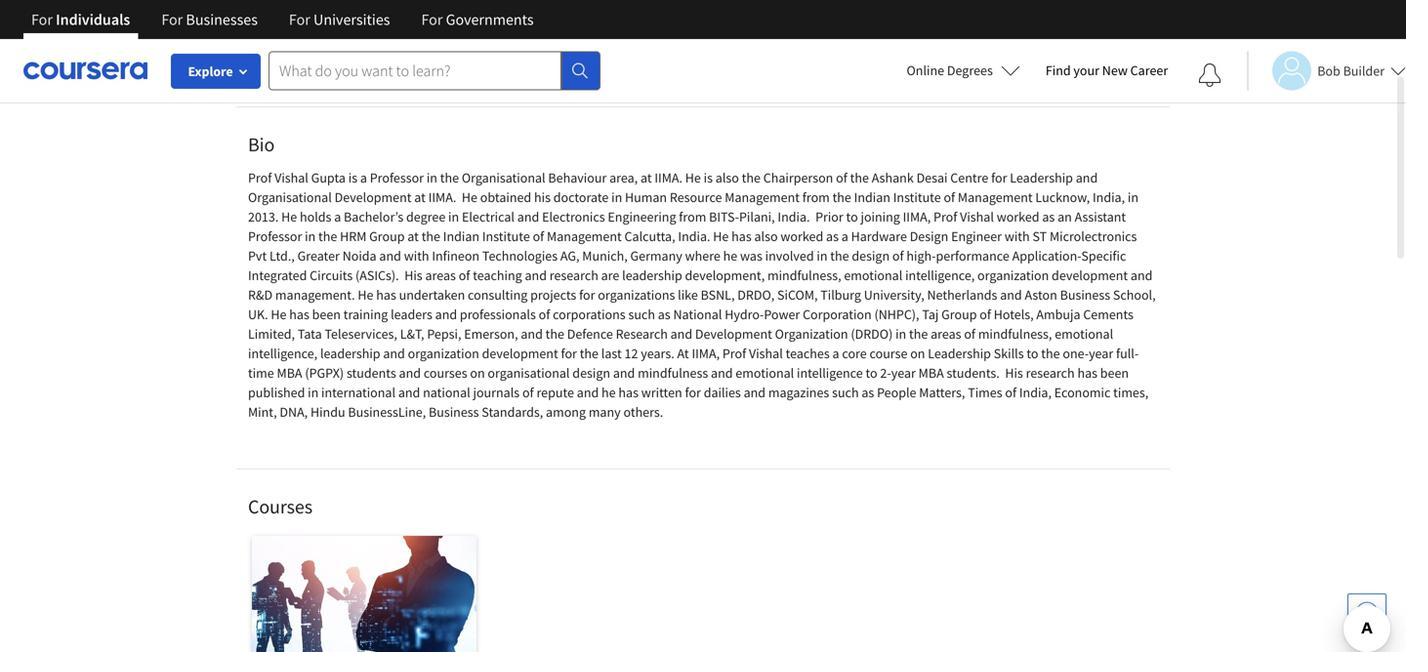 Task type: locate. For each thing, give the bounding box(es) containing it.
0 horizontal spatial research
[[549, 267, 598, 284]]

1 horizontal spatial business
[[1060, 286, 1110, 304]]

2 vertical spatial prof
[[722, 345, 746, 362]]

pepsi,
[[427, 325, 461, 343]]

0 vertical spatial research
[[549, 267, 598, 284]]

design
[[910, 228, 948, 245]]

0 vertical spatial vishal
[[274, 169, 308, 186]]

the up degree
[[440, 169, 459, 186]]

year left full-
[[1089, 345, 1113, 362]]

vishal up engineer
[[960, 208, 994, 226]]

tata
[[298, 325, 322, 343]]

1 vertical spatial year
[[891, 364, 916, 382]]

1 for from the left
[[31, 10, 53, 29]]

and up pepsi,
[[435, 306, 457, 323]]

1 horizontal spatial organisational
[[462, 169, 545, 186]]

0 vertical spatial leadership
[[1010, 169, 1073, 186]]

emerson,
[[464, 325, 518, 343]]

1 vertical spatial been
[[1100, 364, 1129, 382]]

0 horizontal spatial such
[[628, 306, 655, 323]]

to left 2-
[[866, 364, 877, 382]]

0 horizontal spatial emotional
[[736, 364, 794, 382]]

group
[[369, 228, 405, 245], [941, 306, 977, 323]]

with
[[1005, 228, 1030, 245], [404, 247, 429, 265]]

was
[[740, 247, 762, 265]]

for
[[991, 169, 1007, 186], [579, 286, 595, 304], [561, 345, 577, 362], [685, 384, 701, 401]]

limited,
[[248, 325, 295, 343]]

noida
[[342, 247, 377, 265]]

emotional up magazines
[[736, 364, 794, 382]]

microlectronics
[[1050, 228, 1137, 245]]

2 horizontal spatial to
[[1027, 345, 1038, 362]]

a right holds
[[334, 208, 341, 226]]

0 horizontal spatial with
[[404, 247, 429, 265]]

1 horizontal spatial areas
[[931, 325, 961, 343]]

(drdo)
[[851, 325, 893, 343]]

2 for from the left
[[161, 10, 183, 29]]

businessline,
[[348, 403, 426, 421]]

1 vertical spatial iima,
[[692, 345, 720, 362]]

for up corporations
[[579, 286, 595, 304]]

organisational
[[462, 169, 545, 186], [248, 188, 332, 206]]

management up pilani,
[[725, 188, 800, 206]]

as left people at the bottom of the page
[[862, 384, 874, 401]]

1 vertical spatial institute
[[482, 228, 530, 245]]

0 vertical spatial iima.
[[655, 169, 682, 186]]

organization up the aston
[[977, 267, 1049, 284]]

mba
[[277, 364, 302, 382], [918, 364, 944, 382]]

on right course
[[910, 345, 925, 362]]

engineering
[[608, 208, 676, 226]]

are
[[601, 267, 619, 284]]

0 vertical spatial at
[[640, 169, 652, 186]]

has up was
[[731, 228, 752, 245]]

and up at
[[670, 325, 692, 343]]

full-
[[1116, 345, 1139, 362]]

the up greater
[[318, 228, 337, 245]]

iima.
[[655, 169, 682, 186], [428, 188, 456, 206]]

his
[[534, 188, 551, 206]]

None search field
[[269, 51, 600, 90]]

iima, right at
[[692, 345, 720, 362]]

assistant
[[1075, 208, 1126, 226]]

online
[[907, 62, 944, 79]]

professor up bachelor's
[[370, 169, 424, 186]]

1 horizontal spatial prof
[[722, 345, 746, 362]]

1 horizontal spatial vishal
[[749, 345, 783, 362]]

prof down hydro-
[[722, 345, 746, 362]]

centre
[[950, 169, 988, 186]]

and down l&t,
[[383, 345, 405, 362]]

0 horizontal spatial from
[[679, 208, 706, 226]]

to right prior
[[846, 208, 858, 226]]

1 horizontal spatial with
[[1005, 228, 1030, 245]]

management down centre
[[958, 188, 1033, 206]]

specific
[[1081, 247, 1126, 265]]

for right centre
[[991, 169, 1007, 186]]

emotional up university,
[[844, 267, 903, 284]]

india, up assistant
[[1093, 188, 1125, 206]]

1 vertical spatial professor
[[248, 228, 302, 245]]

2 horizontal spatial management
[[958, 188, 1033, 206]]

1 vertical spatial leadership
[[928, 345, 991, 362]]

circuits
[[310, 267, 353, 284]]

hrm
[[340, 228, 367, 245]]

1 vertical spatial his
[[1005, 364, 1023, 382]]

1 vertical spatial such
[[832, 384, 859, 401]]

mindfulness, up sicom,
[[767, 267, 841, 284]]

and
[[1076, 169, 1098, 186], [517, 208, 539, 226], [379, 247, 401, 265], [525, 267, 547, 284], [1131, 267, 1153, 284], [1000, 286, 1022, 304], [435, 306, 457, 323], [521, 325, 543, 343], [670, 325, 692, 343], [383, 345, 405, 362], [399, 364, 421, 382], [613, 364, 635, 382], [711, 364, 733, 382], [398, 384, 420, 401], [577, 384, 599, 401], [744, 384, 766, 401]]

for universities
[[289, 10, 390, 29]]

explore button
[[171, 54, 261, 89]]

written
[[641, 384, 682, 401]]

india. left prior
[[778, 208, 810, 226]]

professor
[[370, 169, 424, 186], [248, 228, 302, 245]]

1 horizontal spatial iima,
[[903, 208, 931, 226]]

bob builder button
[[1247, 51, 1406, 90]]

uk.
[[248, 306, 268, 323]]

the
[[440, 169, 459, 186], [742, 169, 761, 186], [850, 169, 869, 186], [832, 188, 851, 206], [318, 228, 337, 245], [422, 228, 440, 245], [830, 247, 849, 265], [545, 325, 564, 343], [909, 325, 928, 343], [580, 345, 599, 362], [1041, 345, 1060, 362]]

1 horizontal spatial leadership
[[622, 267, 682, 284]]

1 vertical spatial research
[[1026, 364, 1075, 382]]

also down pilani,
[[754, 228, 778, 245]]

he up many
[[602, 384, 616, 401]]

munich,
[[582, 247, 628, 265]]

a
[[360, 169, 367, 186], [334, 208, 341, 226], [841, 228, 848, 245], [832, 345, 839, 362]]

for governments
[[421, 10, 534, 29]]

others.​
[[623, 403, 663, 421]]

2 horizontal spatial emotional
[[1055, 325, 1113, 343]]

and down professionals
[[521, 325, 543, 343]]

0 horizontal spatial areas
[[425, 267, 456, 284]]

0 vertical spatial to
[[846, 208, 858, 226]]

1 horizontal spatial mindfulness,
[[978, 325, 1052, 343]]

3 for from the left
[[289, 10, 310, 29]]

1 vertical spatial to
[[1027, 345, 1038, 362]]

iima, up design
[[903, 208, 931, 226]]

consulting
[[468, 286, 528, 304]]

for left businesses
[[161, 10, 183, 29]]

mindfulness, down hotels,
[[978, 325, 1052, 343]]

1 vertical spatial mindfulness,
[[978, 325, 1052, 343]]

for individuals
[[31, 10, 130, 29]]

pvt
[[248, 247, 267, 265]]

times,
[[1113, 384, 1148, 401]]

a left core
[[832, 345, 839, 362]]

business down the national
[[429, 403, 479, 421]]

1 horizontal spatial india.
[[778, 208, 810, 226]]

with left the st at the top right
[[1005, 228, 1030, 245]]

and up school,
[[1131, 267, 1153, 284]]

where
[[685, 247, 720, 265]]

0 horizontal spatial worked
[[781, 228, 823, 245]]

0 horizontal spatial organisational
[[248, 188, 332, 206]]

1 horizontal spatial worked
[[997, 208, 1039, 226]]

and up many
[[577, 384, 599, 401]]

development up bachelor's
[[334, 188, 412, 206]]

2 vertical spatial emotional
[[736, 364, 794, 382]]

national
[[423, 384, 470, 401]]

0 horizontal spatial on
[[470, 364, 485, 382]]

leadership down germany
[[622, 267, 682, 284]]

4 for from the left
[[421, 10, 443, 29]]

find
[[1046, 62, 1071, 79]]

teleservices,
[[325, 325, 397, 343]]

2 vertical spatial to
[[866, 364, 877, 382]]

for for individuals
[[31, 10, 53, 29]]

for down mindfulness
[[685, 384, 701, 401]]

a down prior
[[841, 228, 848, 245]]

and up lucknow,
[[1076, 169, 1098, 186]]

0 horizontal spatial iima,
[[692, 345, 720, 362]]

business up the cements
[[1060, 286, 1110, 304]]

intelligence,
[[905, 267, 975, 284], [248, 345, 317, 362]]

in right involved
[[817, 247, 827, 265]]

electrical
[[462, 208, 515, 226]]

such up research
[[628, 306, 655, 323]]

ag,
[[560, 247, 579, 265]]

is up resource
[[704, 169, 713, 186]]

0 horizontal spatial been
[[312, 306, 341, 323]]

indian up infineon
[[443, 228, 479, 245]]

to right skills
[[1027, 345, 1038, 362]]

taj
[[922, 306, 939, 323]]

his down skills
[[1005, 364, 1023, 382]]

l&t,
[[400, 325, 424, 343]]

is right gupta
[[348, 169, 357, 186]]

1 vertical spatial organization
[[408, 345, 479, 362]]

national
[[673, 306, 722, 323]]

1 vertical spatial intelligence,
[[248, 345, 317, 362]]

0 vertical spatial business
[[1060, 286, 1110, 304]]

1 horizontal spatial design
[[852, 247, 890, 265]]

power
[[764, 306, 800, 323]]

for for businesses
[[161, 10, 183, 29]]

0 horizontal spatial leadership
[[320, 345, 380, 362]]

worked up the st at the top right
[[997, 208, 1039, 226]]

business
[[1060, 286, 1110, 304], [429, 403, 479, 421]]

0 vertical spatial his
[[404, 267, 422, 284]]

for left individuals
[[31, 10, 53, 29]]

netherlands
[[927, 286, 997, 304]]

bachelor's
[[344, 208, 403, 226]]

people
[[877, 384, 916, 401]]

1 horizontal spatial development
[[695, 325, 772, 343]]

journals
[[473, 384, 520, 401]]

What do you want to learn? text field
[[269, 51, 561, 90]]

as
[[1042, 208, 1055, 226], [826, 228, 839, 245], [658, 306, 670, 323], [862, 384, 874, 401]]

find your new career
[[1046, 62, 1168, 79]]

1 horizontal spatial been
[[1100, 364, 1129, 382]]

leadership
[[622, 267, 682, 284], [320, 345, 380, 362]]

1 horizontal spatial year
[[1089, 345, 1113, 362]]

teaching
[[473, 267, 522, 284]]

iima. up human
[[655, 169, 682, 186]]

2-
[[880, 364, 891, 382]]

1 is from the left
[[348, 169, 357, 186]]

0 horizontal spatial indian
[[443, 228, 479, 245]]

0 vertical spatial iima,
[[903, 208, 931, 226]]

institute up technologies
[[482, 228, 530, 245]]

from down resource
[[679, 208, 706, 226]]

development,
[[685, 267, 765, 284]]

development up organisational
[[482, 345, 558, 362]]

he up training
[[358, 286, 373, 304]]

indian up 'joining'
[[854, 188, 890, 206]]

1 vertical spatial with
[[404, 247, 429, 265]]

prof down bio at the top left
[[248, 169, 272, 186]]

indian
[[854, 188, 890, 206], [443, 228, 479, 245]]

india, left economic
[[1019, 384, 1052, 401]]

1 horizontal spatial india,
[[1093, 188, 1125, 206]]

1 vertical spatial vishal
[[960, 208, 994, 226]]

at up degree
[[414, 188, 426, 206]]

1 vertical spatial also
[[754, 228, 778, 245]]

organization down pepsi,
[[408, 345, 479, 362]]

1 horizontal spatial also
[[754, 228, 778, 245]]

0 horizontal spatial intelligence,
[[248, 345, 317, 362]]

intelligence, down limited,
[[248, 345, 317, 362]]

0 horizontal spatial professor
[[248, 228, 302, 245]]

management down "electronics"
[[547, 228, 622, 245]]

0 vertical spatial institute
[[893, 188, 941, 206]]

1 horizontal spatial mba
[[918, 364, 944, 382]]

to
[[846, 208, 858, 226], [1027, 345, 1038, 362], [866, 364, 877, 382]]

joining
[[861, 208, 900, 226]]

has up tata
[[289, 306, 309, 323]]

1 vertical spatial design
[[572, 364, 610, 382]]

he up development, in the top of the page
[[723, 247, 737, 265]]

0 vertical spatial on
[[910, 345, 925, 362]]

development
[[1052, 267, 1128, 284], [482, 345, 558, 362]]

0 vertical spatial prof
[[248, 169, 272, 186]]

institute down desai
[[893, 188, 941, 206]]

for businesses
[[161, 10, 258, 29]]

areas up "undertaken"
[[425, 267, 456, 284]]

prof up design
[[933, 208, 957, 226]]

such
[[628, 306, 655, 323], [832, 384, 859, 401]]

areas
[[425, 267, 456, 284], [931, 325, 961, 343]]

2 mba from the left
[[918, 364, 944, 382]]

1 horizontal spatial to
[[866, 364, 877, 382]]

on up journals
[[470, 364, 485, 382]]

india. up where
[[678, 228, 710, 245]]

1 vertical spatial development
[[482, 345, 558, 362]]

india.
[[778, 208, 810, 226], [678, 228, 710, 245]]

an
[[1058, 208, 1072, 226]]

and down his
[[517, 208, 539, 226]]

2 is from the left
[[704, 169, 713, 186]]

0 horizontal spatial development
[[334, 188, 412, 206]]

for up what do you want to learn? text field
[[421, 10, 443, 29]]

​ left prior
[[813, 208, 813, 226]]

areas down taj
[[931, 325, 961, 343]]

builder
[[1343, 62, 1385, 80]]

1 horizontal spatial his
[[1005, 364, 1023, 382]]

design down hardware
[[852, 247, 890, 265]]

been down full-
[[1100, 364, 1129, 382]]

sicom,
[[777, 286, 818, 304]]



Task type: vqa. For each thing, say whether or not it's contained in the screenshot.
Personal Development Dropdown Button
no



Task type: describe. For each thing, give the bounding box(es) containing it.
defence
[[567, 325, 613, 343]]

0 horizontal spatial design
[[572, 364, 610, 382]]

has up the others.​ on the bottom left
[[618, 384, 639, 401]]

projects
[[530, 286, 576, 304]]

organizations
[[598, 286, 675, 304]]

of down infineon
[[459, 267, 470, 284]]

1 horizontal spatial on
[[910, 345, 925, 362]]

degrees
[[947, 62, 993, 79]]

1 horizontal spatial organization
[[977, 267, 1049, 284]]

training
[[343, 306, 388, 323]]

and up hotels,
[[1000, 286, 1022, 304]]

intelligence
[[797, 364, 863, 382]]

1 mba from the left
[[277, 364, 302, 382]]

​ down skills
[[1002, 364, 1002, 382]]

management.
[[275, 286, 355, 304]]

0 horizontal spatial management
[[547, 228, 622, 245]]

1 horizontal spatial research
[[1026, 364, 1075, 382]]

organization
[[775, 325, 848, 343]]

show notifications image
[[1198, 63, 1222, 87]]

2 horizontal spatial vishal
[[960, 208, 994, 226]]

0 vertical spatial year
[[1089, 345, 1113, 362]]

0 horizontal spatial to
[[846, 208, 858, 226]]

in down (nhpc),
[[895, 325, 906, 343]]

corporation
[[803, 306, 872, 323]]

ashank
[[872, 169, 914, 186]]

0 vertical spatial leadership
[[622, 267, 682, 284]]

1 vertical spatial on
[[470, 364, 485, 382]]

application-
[[1012, 247, 1081, 265]]

professionals
[[460, 306, 536, 323]]

and down "12"
[[613, 364, 635, 382]]

for down 'defence'
[[561, 345, 577, 362]]

businesses
[[186, 10, 258, 29]]

0 horizontal spatial iima.
[[428, 188, 456, 206]]

technologies
[[482, 247, 558, 265]]

0 vertical spatial organisational
[[462, 169, 545, 186]]

greater
[[297, 247, 340, 265]]

he right uk.
[[271, 306, 287, 323]]

bits-
[[709, 208, 739, 226]]

behaviour
[[548, 169, 607, 186]]

​ left the obtained
[[459, 188, 459, 206]]

0 horizontal spatial prof
[[248, 169, 272, 186]]

human
[[625, 188, 667, 206]]

0 vertical spatial group
[[369, 228, 405, 245]]

bob builder
[[1317, 62, 1385, 80]]

as up research
[[658, 306, 670, 323]]

1 vertical spatial he
[[602, 384, 616, 401]]

1 vertical spatial development
[[695, 325, 772, 343]]

resource
[[670, 188, 722, 206]]

magazines
[[768, 384, 829, 401]]

banner navigation
[[16, 0, 549, 39]]

school,
[[1113, 286, 1156, 304]]

research
[[616, 325, 668, 343]]

1 vertical spatial organisational
[[248, 188, 332, 206]]

1 horizontal spatial leadership
[[1010, 169, 1073, 186]]

the left one-
[[1041, 345, 1060, 362]]

0 vertical spatial indian
[[854, 188, 890, 206]]

hotels,
[[994, 306, 1034, 323]]

lucknow,
[[1035, 188, 1090, 206]]

skills
[[994, 345, 1024, 362]]

of up prior
[[836, 169, 847, 186]]

at
[[677, 345, 689, 362]]

universities
[[313, 10, 390, 29]]

0 horizontal spatial his
[[404, 267, 422, 284]]

2013.
[[248, 208, 279, 226]]

bio
[[248, 132, 275, 157]]

times
[[968, 384, 1002, 401]]

he up electrical
[[462, 188, 477, 206]]

0 vertical spatial development
[[1052, 267, 1128, 284]]

in down (pgpx) at the bottom of page
[[308, 384, 319, 401]]

0 vertical spatial development
[[334, 188, 412, 206]]

engineer
[[951, 228, 1002, 245]]

1 vertical spatial prof
[[933, 208, 957, 226]]

online degrees button
[[891, 49, 1036, 92]]

(nhpc),
[[874, 306, 919, 323]]

0 horizontal spatial business
[[429, 403, 479, 421]]

as left the an
[[1042, 208, 1055, 226]]

in down area,
[[611, 188, 622, 206]]

repute
[[536, 384, 574, 401]]

the up pilani,
[[742, 169, 761, 186]]

the down degree
[[422, 228, 440, 245]]

has up economic
[[1077, 364, 1097, 382]]

infineon
[[432, 247, 479, 265]]

germany
[[630, 247, 682, 265]]

and right the "dailies"
[[744, 384, 766, 401]]

0 vertical spatial with
[[1005, 228, 1030, 245]]

new
[[1102, 62, 1128, 79]]

of left hotels,
[[980, 306, 991, 323]]

1 vertical spatial group
[[941, 306, 977, 323]]

0 vertical spatial design
[[852, 247, 890, 265]]

corporations
[[553, 306, 626, 323]]

0 vertical spatial worked
[[997, 208, 1039, 226]]

(asics).
[[355, 267, 399, 284]]

0 vertical spatial india,
[[1093, 188, 1125, 206]]

bsnl,
[[701, 286, 735, 304]]

of up students.
[[964, 325, 975, 343]]

in up microlectronics
[[1128, 188, 1138, 206]]

0 horizontal spatial year
[[891, 364, 916, 382]]

ltd.,
[[269, 247, 295, 265]]

governments
[[446, 10, 534, 29]]

for for universities
[[289, 10, 310, 29]]

0 horizontal spatial organization
[[408, 345, 479, 362]]

0 horizontal spatial vishal
[[274, 169, 308, 186]]

he right 2013.
[[281, 208, 297, 226]]

university,
[[864, 286, 924, 304]]

organisational
[[488, 364, 570, 382]]

explore
[[188, 62, 233, 80]]

help center image
[[1355, 601, 1379, 625]]

of down organisational
[[522, 384, 534, 401]]

the down 'defence'
[[580, 345, 599, 362]]

performance
[[936, 247, 1009, 265]]

of left high-
[[892, 247, 904, 265]]

coursera image
[[23, 55, 147, 86]]

he down bits-
[[713, 228, 729, 245]]

dailies
[[704, 384, 741, 401]]

leaders
[[391, 306, 432, 323]]

2 vertical spatial at
[[407, 228, 419, 245]]

and up (asics).
[[379, 247, 401, 265]]

the down taj
[[909, 325, 928, 343]]

1 horizontal spatial such
[[832, 384, 859, 401]]

the left 'defence'
[[545, 325, 564, 343]]

12
[[624, 345, 638, 362]]

of down projects
[[539, 306, 550, 323]]

1 vertical spatial areas
[[931, 325, 961, 343]]

time
[[248, 364, 274, 382]]

1 horizontal spatial institute
[[893, 188, 941, 206]]

and up the businessline,
[[398, 384, 420, 401]]

integrated
[[248, 267, 307, 284]]

1 vertical spatial worked
[[781, 228, 823, 245]]

1 horizontal spatial professor
[[370, 169, 424, 186]]

electronics
[[542, 208, 605, 226]]

0 vertical spatial intelligence,
[[905, 267, 975, 284]]

cements
[[1083, 306, 1134, 323]]

matters,
[[919, 384, 965, 401]]

1 vertical spatial india,
[[1019, 384, 1052, 401]]

hydro-
[[725, 306, 764, 323]]

the up prior
[[832, 188, 851, 206]]

of up technologies
[[533, 228, 544, 245]]

published
[[248, 384, 305, 401]]

prof vishal gupta is a professor in the organisational behaviour area, at iima. he is also the chairperson of the ashank desai centre for leadership and organisational development at iima. ​ he obtained his doctorate in human resource management from the indian institute of management lucknow, india, in 2013. he holds a bachelor's degree in electrical and electronics engineering from bits-pilani, india. ​ prior to joining iima, prof vishal worked as an assistant professor in the hrm group at the indian institute of management calcutta, india. he has also worked as a hardware design engineer with st microlectronics pvt ltd., greater noida and with infineon technologies ag, munich, germany where he was involved in the design of high-performance application-specific integrated circuits (asics). ​ his areas of teaching and research are leadership development, mindfulness, emotional intelligence, organization development and r&d management. he has undertaken consulting projects for organizations like bsnl, drdo, sicom, tilburg university, netherlands and aston business school, uk. he has been training leaders and professionals of corporations such as national hydro-power corporation (nhpc), taj group of hotels, ambuja cements limited, tata teleservices, l&t, pepsi, emerson, and the defence research and development organization (drdo) in the areas of mindfulness, emotional intelligence, leadership and organization development for the last 12 years.​ at iima, prof vishal teaches a core course on leadership skills to the one-year full- time mba (pgpx) students and courses on organisational design and mindfulness and emotional intelligence to 2-year mba students. ​ his research has been published in international and national journals of repute and he has written for dailies and magazines such as people matters, times of india, economic times, mint, dna, hindu businessline, business standards, among many others.​
[[248, 169, 1156, 421]]

0 horizontal spatial india.
[[678, 228, 710, 245]]

mint,
[[248, 403, 277, 421]]

online degrees
[[907, 62, 993, 79]]

hardware
[[851, 228, 907, 245]]

obtained
[[480, 188, 531, 206]]

desai
[[916, 169, 948, 186]]

and down technologies
[[525, 267, 547, 284]]

1 vertical spatial at
[[414, 188, 426, 206]]

core
[[842, 345, 867, 362]]

years.​
[[641, 345, 674, 362]]

a right gupta
[[360, 169, 367, 186]]

mindfulness
[[638, 364, 708, 382]]

1 horizontal spatial management
[[725, 188, 800, 206]]

0 horizontal spatial also
[[715, 169, 739, 186]]

in up degree
[[427, 169, 437, 186]]

for for governments
[[421, 10, 443, 29]]

0 horizontal spatial development
[[482, 345, 558, 362]]

in right degree
[[448, 208, 459, 226]]

ambuja
[[1036, 306, 1080, 323]]

0 horizontal spatial institute
[[482, 228, 530, 245]]

he up resource
[[685, 169, 701, 186]]

r&d
[[248, 286, 273, 304]]

and left courses
[[399, 364, 421, 382]]

international
[[321, 384, 395, 401]]

and up the "dailies"
[[711, 364, 733, 382]]

courses
[[248, 495, 312, 519]]

the left ashank
[[850, 169, 869, 186]]

0 vertical spatial he
[[723, 247, 737, 265]]

many
[[589, 403, 621, 421]]

of down desai
[[944, 188, 955, 206]]

the up the tilburg
[[830, 247, 849, 265]]

1 vertical spatial leadership
[[320, 345, 380, 362]]

has down (asics).
[[376, 286, 396, 304]]

pilani,
[[739, 208, 775, 226]]

among
[[546, 403, 586, 421]]

1 horizontal spatial from
[[802, 188, 830, 206]]

career
[[1130, 62, 1168, 79]]

of right times
[[1005, 384, 1016, 401]]

0 vertical spatial emotional
[[844, 267, 903, 284]]

​ right (asics).
[[402, 267, 402, 284]]

0 horizontal spatial leadership
[[928, 345, 991, 362]]

0 horizontal spatial mindfulness,
[[767, 267, 841, 284]]

as down prior
[[826, 228, 839, 245]]

degree
[[406, 208, 445, 226]]

1 vertical spatial from
[[679, 208, 706, 226]]

2 vertical spatial vishal
[[749, 345, 783, 362]]

in down holds
[[305, 228, 316, 245]]



